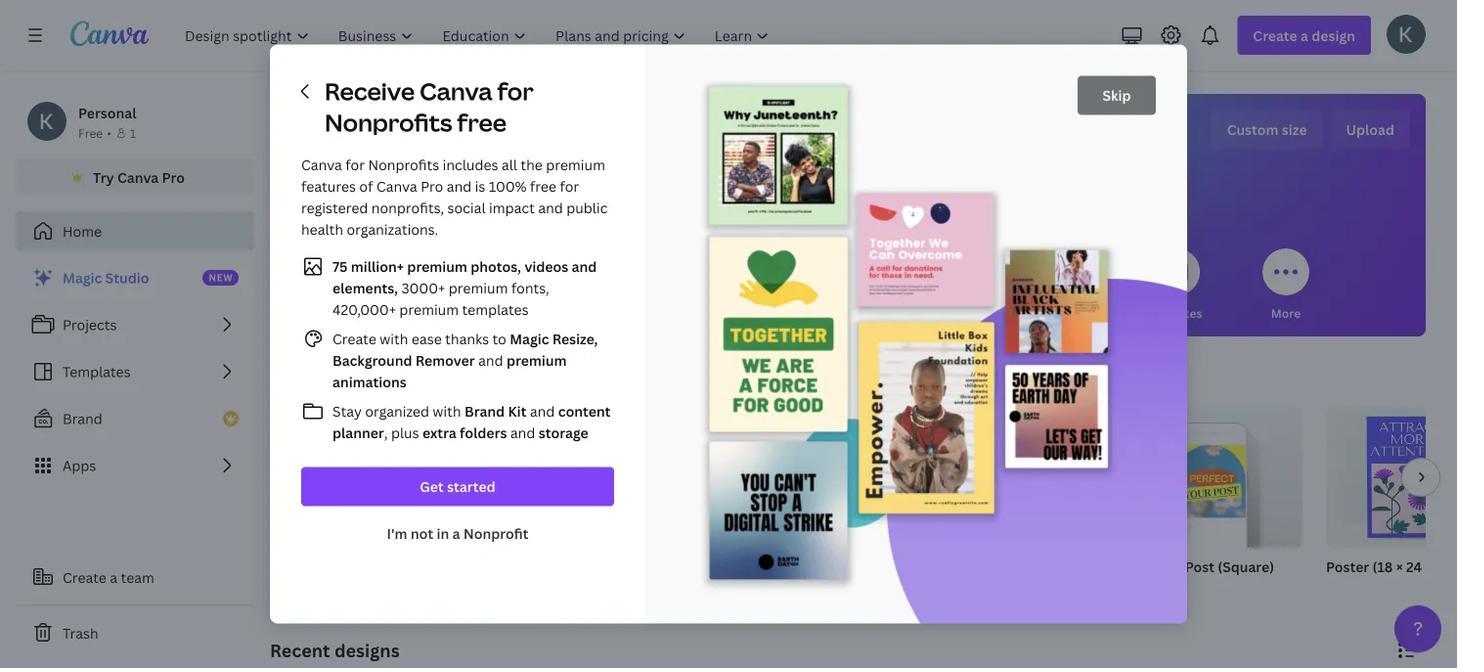 Task type: locate. For each thing, give the bounding box(es) containing it.
and left "public"
[[538, 199, 563, 217]]

1 vertical spatial magic
[[510, 330, 549, 348]]

canva up nonprofits,
[[377, 177, 417, 196]]

free inside canva for nonprofits includes all the premium features of canva pro and is 100% free for registered nonprofits, social impact and public health organizations.
[[530, 177, 557, 196]]

0 horizontal spatial to
[[406, 367, 425, 391]]

extra
[[423, 424, 457, 442]]

i'm not in a nonprofit button
[[301, 514, 614, 553]]

1 vertical spatial create
[[63, 568, 107, 586]]

is
[[475, 177, 486, 196]]

1 vertical spatial for
[[346, 156, 365, 174]]

canva right try
[[117, 168, 159, 186]]

instagram post (square) group
[[1115, 407, 1303, 601]]

brand
[[465, 402, 505, 421], [63, 409, 103, 428]]

you right the will in the top of the page
[[781, 116, 839, 159]]

canva for nonprofits includes all the premium features of canva pro and is 100% free for registered nonprofits, social impact and public health organizations.
[[301, 156, 608, 239]]

presentation (16:9)
[[693, 557, 819, 576]]

for up "public"
[[560, 177, 579, 196]]

•
[[107, 125, 111, 141]]

brand up folders
[[465, 402, 505, 421]]

premium right the
[[546, 156, 605, 174]]

0 vertical spatial nonprofits
[[325, 107, 452, 138]]

today?
[[952, 116, 1062, 159]]

brand inside 'link'
[[63, 409, 103, 428]]

0 vertical spatial you
[[781, 116, 839, 159]]

3000+ premium fonts, 420,000+ premium templates
[[333, 279, 550, 319]]

home
[[63, 222, 102, 240]]

canva down top level navigation element
[[420, 75, 493, 107]]

video group
[[904, 407, 1092, 601]]

1 horizontal spatial list
[[301, 255, 614, 444]]

remover
[[416, 351, 475, 370]]

elements,
[[333, 279, 398, 297]]

0 vertical spatial to
[[493, 330, 507, 348]]

1 horizontal spatial magic
[[510, 330, 549, 348]]

pro
[[162, 168, 185, 186], [421, 177, 443, 196]]

whiteboards
[[593, 305, 666, 321]]

free •
[[78, 125, 111, 141]]

group
[[270, 407, 458, 548], [481, 407, 669, 548], [693, 407, 880, 548], [904, 407, 1092, 548], [1115, 407, 1303, 548], [1327, 407, 1458, 548]]

get
[[420, 477, 444, 496]]

free down the
[[530, 177, 557, 196]]

1 vertical spatial nonprofits
[[368, 156, 439, 174]]

0 horizontal spatial with
[[380, 330, 408, 348]]

1 vertical spatial you
[[410, 305, 431, 321]]

the
[[521, 156, 543, 174]]

poster (18 × 24 in portrait) group
[[1327, 407, 1458, 601]]

1 horizontal spatial in
[[1426, 557, 1438, 576]]

for up of
[[346, 156, 365, 174]]

1 horizontal spatial free
[[530, 177, 557, 196]]

social
[[448, 199, 486, 217]]

create up background
[[333, 330, 377, 348]]

premium inside 75 million+ premium photos, videos and elements,
[[407, 257, 468, 276]]

(square)
[[1218, 557, 1275, 576]]

for down top level navigation element
[[497, 75, 534, 107]]

and right kit
[[530, 402, 555, 421]]

0 vertical spatial for
[[497, 75, 534, 107]]

templates
[[63, 362, 131, 381]]

None search field
[[555, 182, 1142, 221]]

brand up apps
[[63, 409, 103, 428]]

create a team
[[63, 568, 154, 586]]

a left team
[[110, 568, 117, 586]]

0 vertical spatial create
[[333, 330, 377, 348]]

pro inside button
[[162, 168, 185, 186]]

24
[[1407, 557, 1423, 576]]

create left team
[[63, 568, 107, 586]]

magic for studio
[[63, 269, 102, 287]]

premium up '3000+'
[[407, 257, 468, 276]]

you right for
[[410, 305, 431, 321]]

magic down docs
[[510, 330, 549, 348]]

will
[[724, 116, 774, 159]]

canva up features
[[301, 156, 342, 174]]

plus
[[391, 424, 419, 442]]

0 horizontal spatial create
[[63, 568, 107, 586]]

2 horizontal spatial for
[[560, 177, 579, 196]]

magic for resize,
[[510, 330, 549, 348]]

might
[[306, 367, 356, 391]]

impact
[[489, 199, 535, 217]]

i'm
[[387, 524, 407, 543]]

magic left the studio
[[63, 269, 102, 287]]

in inside i'm not in a nonprofit button
[[437, 524, 449, 543]]

health
[[301, 220, 343, 239]]

in right not
[[437, 524, 449, 543]]

, plus extra folders and storage
[[384, 424, 589, 442]]

magic inside magic resize, background remover
[[510, 330, 549, 348]]

1 horizontal spatial to
[[493, 330, 507, 348]]

a right not
[[453, 524, 460, 543]]

group for presentation (16:9)
[[693, 407, 880, 548]]

0 vertical spatial a
[[453, 524, 460, 543]]

you
[[781, 116, 839, 159], [410, 305, 431, 321]]

and left is
[[447, 177, 472, 196]]

for
[[497, 75, 534, 107], [346, 156, 365, 174], [560, 177, 579, 196]]

nonprofits up of
[[325, 107, 452, 138]]

free up "includes"
[[457, 107, 507, 138]]

1 vertical spatial a
[[110, 568, 117, 586]]

group for doc
[[270, 407, 458, 548]]

0 horizontal spatial brand
[[63, 409, 103, 428]]

0 horizontal spatial list
[[16, 258, 254, 485]]

and down kit
[[511, 424, 535, 442]]

of
[[359, 177, 373, 196]]

canva inside receive canva for nonprofits free
[[420, 75, 493, 107]]

try canva pro button
[[16, 158, 254, 196]]

studio
[[105, 269, 149, 287]]

0 horizontal spatial magic
[[63, 269, 102, 287]]

magic
[[63, 269, 102, 287], [510, 330, 549, 348]]

organizations.
[[347, 220, 438, 239]]

0 horizontal spatial in
[[437, 524, 449, 543]]

with
[[380, 330, 408, 348], [433, 402, 461, 421]]

top level navigation element
[[172, 16, 786, 55]]

try canva pro
[[93, 168, 185, 186]]

planner
[[333, 424, 384, 442]]

magic studio
[[63, 269, 149, 287]]

what will you design today?
[[635, 116, 1062, 159]]

templates
[[462, 300, 529, 319]]

ease
[[412, 330, 442, 348]]

1 vertical spatial free
[[530, 177, 557, 196]]

create
[[333, 330, 377, 348], [63, 568, 107, 586]]

recent designs
[[270, 638, 400, 662]]

thanks
[[445, 330, 489, 348]]

in right 24 at the bottom right of the page
[[1426, 557, 1438, 576]]

and right videos
[[572, 257, 597, 276]]

in inside poster (18 × 24 in portrait) group
[[1426, 557, 1438, 576]]

0 horizontal spatial free
[[457, 107, 507, 138]]

fonts,
[[512, 279, 550, 297]]

group for poster (18 × 24 in po
[[1327, 407, 1458, 548]]

presentation (16:9) group
[[693, 407, 880, 601]]

videos
[[938, 305, 977, 321]]

2 group from the left
[[481, 407, 669, 548]]

nonprofits up nonprofits,
[[368, 156, 439, 174]]

1 vertical spatial to
[[406, 367, 425, 391]]

more
[[1272, 305, 1301, 321]]

6 group from the left
[[1327, 407, 1458, 548]]

1 horizontal spatial create
[[333, 330, 377, 348]]

i'm not in a nonprofit
[[387, 524, 529, 543]]

5 group from the left
[[1115, 407, 1303, 548]]

presentation
[[693, 557, 778, 576]]

1 horizontal spatial pro
[[421, 177, 443, 196]]

2 vertical spatial for
[[560, 177, 579, 196]]

list
[[301, 255, 614, 444], [16, 258, 254, 485]]

0 vertical spatial with
[[380, 330, 408, 348]]

free inside receive canva for nonprofits free
[[457, 107, 507, 138]]

videos
[[525, 257, 569, 276]]

create inside button
[[63, 568, 107, 586]]

free
[[457, 107, 507, 138], [530, 177, 557, 196]]

a
[[453, 524, 460, 543], [110, 568, 117, 586]]

1 horizontal spatial with
[[433, 402, 461, 421]]

with up extra
[[433, 402, 461, 421]]

premium down resize,
[[507, 351, 567, 370]]

0 horizontal spatial you
[[410, 305, 431, 321]]

nonprofits inside canva for nonprofits includes all the premium features of canva pro and is 100% free for registered nonprofits, social impact and public health organizations.
[[368, 156, 439, 174]]

for inside receive canva for nonprofits free
[[497, 75, 534, 107]]

pro up nonprofits,
[[421, 177, 443, 196]]

print
[[1026, 305, 1054, 321]]

with down for
[[380, 330, 408, 348]]

0 vertical spatial in
[[437, 524, 449, 543]]

to
[[493, 330, 507, 348], [406, 367, 425, 391]]

0 horizontal spatial for
[[346, 156, 365, 174]]

premium
[[546, 156, 605, 174], [407, 257, 468, 276], [449, 279, 508, 297], [400, 300, 459, 319], [507, 351, 567, 370]]

0 vertical spatial free
[[457, 107, 507, 138]]

create for create a team
[[63, 568, 107, 586]]

0 vertical spatial magic
[[63, 269, 102, 287]]

1 group from the left
[[270, 407, 458, 548]]

create a team button
[[16, 558, 254, 597]]

in
[[437, 524, 449, 543], [1426, 557, 1438, 576]]

social
[[812, 305, 846, 321]]

and down thanks
[[475, 351, 507, 370]]

75
[[333, 257, 348, 276]]

4 group from the left
[[904, 407, 1092, 548]]

1 horizontal spatial you
[[781, 116, 839, 159]]

animations
[[333, 373, 407, 391]]

0 horizontal spatial pro
[[162, 168, 185, 186]]

get started
[[420, 477, 496, 496]]

to left try...
[[406, 367, 425, 391]]

pro up "home" "link"
[[162, 168, 185, 186]]

1 vertical spatial with
[[433, 402, 461, 421]]

create inside list
[[333, 330, 377, 348]]

to down templates
[[493, 330, 507, 348]]

1 vertical spatial in
[[1426, 557, 1438, 576]]

(16:9)
[[782, 557, 819, 576]]

want
[[360, 367, 402, 391]]

3 group from the left
[[693, 407, 880, 548]]

75 million+ premium photos, videos and elements,
[[333, 257, 597, 297]]

you
[[270, 367, 302, 391]]

and
[[447, 177, 472, 196], [538, 199, 563, 217], [572, 257, 597, 276], [475, 351, 507, 370], [530, 402, 555, 421], [511, 424, 535, 442]]

home link
[[16, 211, 254, 250]]

1 horizontal spatial for
[[497, 75, 534, 107]]



Task type: vqa. For each thing, say whether or not it's contained in the screenshot.
"videos" button at the right of the page
yes



Task type: describe. For each thing, give the bounding box(es) containing it.
premium up templates
[[449, 279, 508, 297]]

free
[[78, 125, 103, 141]]

nonprofits,
[[372, 199, 444, 217]]

1
[[130, 125, 136, 141]]

group for instagram post (square)
[[1115, 407, 1303, 548]]

personal
[[78, 103, 136, 122]]

apps link
[[16, 446, 254, 485]]

premium inside premium animations
[[507, 351, 567, 370]]

new
[[209, 271, 233, 284]]

you might want to try...
[[270, 367, 467, 391]]

instagram post (square)
[[1115, 557, 1275, 576]]

list containing magic studio
[[16, 258, 254, 485]]

for
[[388, 305, 407, 321]]

pro inside canva for nonprofits includes all the premium features of canva pro and is 100% free for registered nonprofits, social impact and public health organizations.
[[421, 177, 443, 196]]

get started button
[[301, 467, 614, 506]]

create for create with ease thanks to
[[333, 330, 377, 348]]

content
[[558, 402, 611, 421]]

media
[[849, 305, 884, 321]]

million+
[[351, 257, 404, 276]]

public
[[567, 199, 608, 217]]

stay
[[333, 402, 362, 421]]

started
[[447, 477, 496, 496]]

design
[[845, 116, 945, 159]]

0 horizontal spatial a
[[110, 568, 117, 586]]

trash link
[[16, 613, 254, 653]]

you inside button
[[410, 305, 431, 321]]

designs
[[334, 638, 400, 662]]

nonprofit
[[464, 524, 529, 543]]

whiteboard
[[481, 557, 560, 576]]

print products button
[[1026, 235, 1109, 337]]

more button
[[1263, 235, 1310, 337]]

organized
[[365, 402, 429, 421]]

poster (18 × 24 in po
[[1327, 557, 1458, 576]]

team
[[121, 568, 154, 586]]

420,000+
[[333, 300, 396, 319]]

for you button
[[386, 235, 433, 337]]

receive canva for nonprofits free
[[325, 75, 534, 138]]

skip button
[[1078, 76, 1156, 115]]

try
[[93, 168, 114, 186]]

group for whiteboard
[[481, 407, 669, 548]]

not
[[411, 524, 434, 543]]

all
[[502, 156, 517, 174]]

includes
[[443, 156, 498, 174]]

whiteboards button
[[593, 235, 666, 337]]

magic resize, background remover
[[333, 330, 598, 370]]

features
[[301, 177, 356, 196]]

storage
[[539, 424, 589, 442]]

apps
[[63, 456, 96, 475]]

to inside list
[[493, 330, 507, 348]]

projects link
[[16, 305, 254, 344]]

whiteboard group
[[481, 407, 669, 601]]

recent
[[270, 638, 330, 662]]

po
[[1442, 557, 1458, 576]]

instagram
[[1115, 557, 1182, 576]]

social media button
[[812, 235, 884, 337]]

receive
[[325, 75, 415, 107]]

try...
[[429, 367, 467, 391]]

docs button
[[496, 235, 543, 337]]

1 horizontal spatial a
[[453, 524, 460, 543]]

brand link
[[16, 399, 254, 438]]

registered
[[301, 199, 368, 217]]

post
[[1185, 557, 1215, 576]]

100%
[[489, 177, 527, 196]]

trash
[[63, 624, 98, 642]]

folders
[[460, 424, 507, 442]]

products
[[1057, 305, 1109, 321]]

poster
[[1327, 557, 1370, 576]]

list containing 75 million+ premium photos, videos and elements,
[[301, 255, 614, 444]]

and inside 75 million+ premium photos, videos and elements,
[[572, 257, 597, 276]]

nonprofits inside receive canva for nonprofits free
[[325, 107, 452, 138]]

what
[[635, 116, 718, 159]]

background
[[333, 351, 412, 370]]

1 horizontal spatial brand
[[465, 402, 505, 421]]

docs
[[505, 305, 534, 321]]

,
[[384, 424, 388, 442]]

websites
[[1151, 305, 1203, 321]]

group for video
[[904, 407, 1092, 548]]

premium animations
[[333, 351, 567, 391]]

premium inside canva for nonprofits includes all the premium features of canva pro and is 100% free for registered nonprofits, social impact and public health organizations.
[[546, 156, 605, 174]]

presentations
[[699, 305, 778, 321]]

social media
[[812, 305, 884, 321]]

(18
[[1373, 557, 1393, 576]]

doc
[[270, 557, 297, 576]]

print products
[[1026, 305, 1109, 321]]

photos,
[[471, 257, 521, 276]]

projects
[[63, 315, 117, 334]]

canva inside button
[[117, 168, 159, 186]]

presentations button
[[699, 235, 778, 337]]

templates link
[[16, 352, 254, 391]]

premium down '3000+'
[[400, 300, 459, 319]]

doc group
[[270, 407, 458, 601]]



